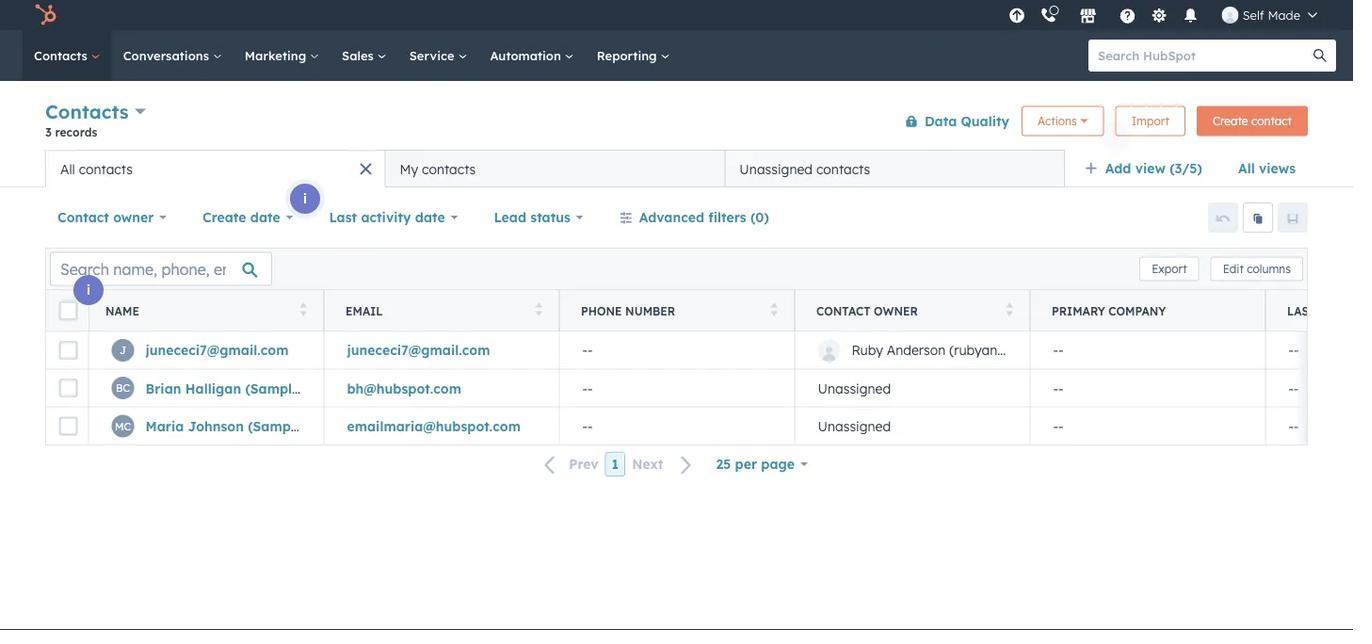 Task type: vqa. For each thing, say whether or not it's contained in the screenshot.
new
no



Task type: locate. For each thing, give the bounding box(es) containing it.
conversations link
[[112, 30, 233, 81]]

3 contacts from the left
[[817, 161, 871, 177]]

company
[[1109, 304, 1167, 318]]

columns
[[1248, 262, 1292, 276]]

1 vertical spatial contact)
[[306, 418, 363, 434]]

edit
[[1224, 262, 1244, 276]]

1 vertical spatial (sample
[[248, 418, 302, 434]]

ruby
[[852, 342, 884, 359]]

upgrade link
[[1006, 5, 1030, 25]]

0 horizontal spatial last
[[329, 209, 357, 226]]

search image
[[1314, 49, 1328, 62]]

1 horizontal spatial create
[[1213, 114, 1249, 128]]

import
[[1132, 114, 1170, 128]]

contacts
[[34, 48, 91, 63], [45, 100, 129, 123]]

contacts link
[[23, 30, 112, 81]]

0 vertical spatial contact)
[[304, 380, 361, 396]]

contacts inside button
[[422, 161, 476, 177]]

i
[[1115, 128, 1118, 145], [303, 190, 307, 207], [87, 282, 91, 298]]

0 horizontal spatial date
[[250, 209, 280, 226]]

1 horizontal spatial contacts
[[422, 161, 476, 177]]

last
[[329, 209, 357, 226], [1288, 304, 1317, 318]]

last left activity
[[329, 209, 357, 226]]

-- button for emailmaria@hubspot.com
[[560, 407, 795, 445]]

3 -- button from the top
[[560, 407, 795, 445]]

unassigned button for bh@hubspot.com
[[795, 369, 1031, 407]]

calling icon image
[[1041, 7, 1058, 24]]

marketplaces button
[[1069, 0, 1109, 30]]

primary company column header
[[1031, 290, 1267, 332]]

i button right create date
[[290, 184, 320, 214]]

i for i button to the right
[[1115, 128, 1118, 145]]

1 date from the left
[[250, 209, 280, 226]]

self made
[[1243, 7, 1301, 23]]

sales link
[[331, 30, 398, 81]]

1 horizontal spatial contact
[[817, 304, 871, 318]]

primary company
[[1052, 304, 1167, 318]]

1 horizontal spatial junececi7@gmail.com
[[347, 342, 490, 359]]

reporting link
[[586, 30, 682, 81]]

contacts down the hubspot link
[[34, 48, 91, 63]]

0 horizontal spatial create
[[203, 209, 246, 226]]

contact owner up ruby
[[817, 304, 919, 318]]

unassigned inside button
[[740, 161, 813, 177]]

2 vertical spatial unassigned
[[818, 418, 891, 434]]

data
[[925, 113, 958, 129]]

last left activ
[[1288, 304, 1317, 318]]

1 vertical spatial i button
[[290, 184, 320, 214]]

create down all contacts button
[[203, 209, 246, 226]]

junececi7@gmail.com link
[[146, 342, 289, 359], [347, 342, 490, 359]]

service
[[410, 48, 458, 63]]

edit columns button
[[1211, 257, 1304, 281]]

ruby anderson (rubyanndersson@gmail.com) button
[[795, 332, 1137, 369]]

0 vertical spatial unassigned
[[740, 161, 813, 177]]

contact) for bh@hubspot.com
[[304, 380, 361, 396]]

0 horizontal spatial contact
[[57, 209, 109, 226]]

marketing
[[245, 48, 310, 63]]

(sample down brian halligan (sample contact)
[[248, 418, 302, 434]]

all for all views
[[1239, 160, 1256, 177]]

1 vertical spatial contacts
[[45, 100, 129, 123]]

all inside button
[[60, 161, 75, 177]]

date right activity
[[415, 209, 445, 226]]

contacts for unassigned contacts
[[817, 161, 871, 177]]

1 vertical spatial i
[[303, 190, 307, 207]]

0 horizontal spatial i
[[87, 282, 91, 298]]

junececi7@gmail.com up bh@hubspot.com
[[347, 342, 490, 359]]

3 records
[[45, 125, 97, 139]]

-- button for junececi7@gmail.com
[[560, 332, 795, 369]]

owner inside popup button
[[113, 209, 154, 226]]

advanced filters (0) button
[[607, 199, 782, 236]]

1 press to sort. element from the left
[[300, 303, 307, 319]]

quality
[[962, 113, 1010, 129]]

i down contact owner popup button
[[87, 282, 91, 298]]

-- button
[[560, 332, 795, 369], [560, 369, 795, 407], [560, 407, 795, 445]]

2 -- button from the top
[[560, 369, 795, 407]]

contacts for all contacts
[[79, 161, 133, 177]]

1 horizontal spatial junececi7@gmail.com link
[[347, 342, 490, 359]]

i button
[[1101, 122, 1132, 152], [290, 184, 320, 214], [73, 275, 104, 305]]

unassigned button
[[795, 369, 1031, 407], [795, 407, 1031, 445]]

2 press to sort. element from the left
[[536, 303, 543, 319]]

press to sort. image for phone number
[[771, 303, 778, 316]]

4 press to sort. image from the left
[[1007, 303, 1014, 316]]

i button up add
[[1101, 122, 1132, 152]]

unassigned button for emailmaria@hubspot.com
[[795, 407, 1031, 445]]

contact
[[57, 209, 109, 226], [817, 304, 871, 318]]

0 vertical spatial i button
[[1101, 122, 1132, 152]]

i up add
[[1115, 128, 1118, 145]]

contact) down bh@hubspot.com
[[306, 418, 363, 434]]

service link
[[398, 30, 479, 81]]

0 vertical spatial create
[[1213, 114, 1249, 128]]

brian halligan (sample contact) link
[[146, 380, 361, 396]]

2 unassigned button from the top
[[795, 407, 1031, 445]]

press to sort. element
[[300, 303, 307, 319], [536, 303, 543, 319], [771, 303, 778, 319], [1007, 303, 1014, 319]]

-- button for bh@hubspot.com
[[560, 369, 795, 407]]

date down all contacts button
[[250, 209, 280, 226]]

contact down all contacts
[[57, 209, 109, 226]]

0 vertical spatial contact
[[57, 209, 109, 226]]

(sample for halligan
[[245, 380, 300, 396]]

2 horizontal spatial i
[[1115, 128, 1118, 145]]

2 contacts from the left
[[422, 161, 476, 177]]

1 horizontal spatial i
[[303, 190, 307, 207]]

0 vertical spatial i
[[1115, 128, 1118, 145]]

1 horizontal spatial all
[[1239, 160, 1256, 177]]

contact owner down all contacts
[[57, 209, 154, 226]]

sales
[[342, 48, 378, 63]]

contact owner button
[[45, 199, 179, 236]]

date inside popup button
[[250, 209, 280, 226]]

2 vertical spatial i
[[87, 282, 91, 298]]

my contacts button
[[385, 150, 725, 187]]

2 junececi7@gmail.com from the left
[[347, 342, 490, 359]]

0 vertical spatial owner
[[113, 209, 154, 226]]

0 vertical spatial last
[[329, 209, 357, 226]]

2 date from the left
[[415, 209, 445, 226]]

2 horizontal spatial i button
[[1101, 122, 1132, 152]]

create left "contact"
[[1213, 114, 1249, 128]]

0 horizontal spatial contact owner
[[57, 209, 154, 226]]

0 horizontal spatial contacts
[[79, 161, 133, 177]]

0 vertical spatial contacts
[[34, 48, 91, 63]]

1 horizontal spatial contact owner
[[817, 304, 919, 318]]

1 contacts from the left
[[79, 161, 133, 177]]

2 all from the left
[[60, 161, 75, 177]]

last activity date
[[329, 209, 445, 226]]

1 vertical spatial create
[[203, 209, 246, 226]]

contact owner inside popup button
[[57, 209, 154, 226]]

0 horizontal spatial junececi7@gmail.com link
[[146, 342, 289, 359]]

contact)
[[304, 380, 361, 396], [306, 418, 363, 434]]

Search HubSpot search field
[[1089, 40, 1320, 72]]

create inside popup button
[[203, 209, 246, 226]]

my
[[400, 161, 418, 177]]

last activ
[[1288, 304, 1354, 318]]

press to sort. image
[[300, 303, 307, 316], [536, 303, 543, 316], [771, 303, 778, 316], [1007, 303, 1014, 316]]

lead status
[[494, 209, 571, 226]]

contact owner
[[57, 209, 154, 226], [817, 304, 919, 318]]

3 press to sort. image from the left
[[771, 303, 778, 316]]

page
[[762, 456, 795, 473]]

junececi7@gmail.com
[[146, 342, 289, 359], [347, 342, 490, 359]]

0 vertical spatial contact owner
[[57, 209, 154, 226]]

1 vertical spatial last
[[1288, 304, 1317, 318]]

i left last activity date 'popup button'
[[303, 190, 307, 207]]

contact up ruby
[[817, 304, 871, 318]]

1 horizontal spatial date
[[415, 209, 445, 226]]

3
[[45, 125, 52, 139]]

1 vertical spatial unassigned
[[818, 380, 891, 396]]

junececi7@gmail.com link up bh@hubspot.com
[[347, 342, 490, 359]]

email
[[346, 304, 383, 318]]

contacts up records
[[45, 100, 129, 123]]

all down the 3 records
[[60, 161, 75, 177]]

1 vertical spatial contact
[[817, 304, 871, 318]]

3 press to sort. element from the left
[[771, 303, 778, 319]]

lead
[[494, 209, 527, 226]]

junececi7@gmail.com up halligan
[[146, 342, 289, 359]]

0 vertical spatial (sample
[[245, 380, 300, 396]]

add view (3/5) button
[[1073, 150, 1227, 187]]

maria
[[146, 418, 184, 434]]

(sample up maria johnson (sample contact) link
[[245, 380, 300, 396]]

last for last activity date
[[329, 209, 357, 226]]

1 horizontal spatial last
[[1288, 304, 1317, 318]]

create contact button
[[1197, 106, 1309, 136]]

0 horizontal spatial owner
[[113, 209, 154, 226]]

2 press to sort. image from the left
[[536, 303, 543, 316]]

create for create contact
[[1213, 114, 1249, 128]]

contact) down email
[[304, 380, 361, 396]]

marketplaces image
[[1080, 8, 1097, 25]]

date
[[250, 209, 280, 226], [415, 209, 445, 226]]

i button left name
[[73, 275, 104, 305]]

25 per page button
[[704, 446, 820, 483]]

junececi7@gmail.com link up halligan
[[146, 342, 289, 359]]

self made menu
[[1004, 0, 1331, 30]]

settings image
[[1152, 8, 1169, 25]]

press to sort. element for phone number
[[771, 303, 778, 319]]

i for i button to the left
[[87, 282, 91, 298]]

1 vertical spatial contact owner
[[817, 304, 919, 318]]

2 horizontal spatial contacts
[[817, 161, 871, 177]]

contacts
[[79, 161, 133, 177], [422, 161, 476, 177], [817, 161, 871, 177]]

0 horizontal spatial junececi7@gmail.com
[[146, 342, 289, 359]]

anderson
[[887, 342, 946, 359]]

i for the middle i button
[[303, 190, 307, 207]]

automation
[[490, 48, 565, 63]]

1 horizontal spatial owner
[[874, 304, 919, 318]]

ruby anderson image
[[1223, 7, 1240, 24]]

all for all contacts
[[60, 161, 75, 177]]

maria johnson (sample contact)
[[146, 418, 363, 434]]

last inside 'popup button'
[[329, 209, 357, 226]]

-
[[583, 342, 588, 359], [588, 342, 593, 359], [1054, 342, 1059, 359], [1059, 342, 1064, 359], [1289, 342, 1295, 359], [1295, 342, 1300, 359], [583, 380, 588, 396], [588, 380, 593, 396], [1054, 380, 1059, 396], [1059, 380, 1064, 396], [1289, 380, 1295, 396], [1295, 380, 1300, 396], [583, 418, 588, 434], [588, 418, 593, 434], [1054, 418, 1059, 434], [1059, 418, 1064, 434], [1289, 418, 1295, 434], [1295, 418, 1300, 434]]

primary
[[1052, 304, 1106, 318]]

1 unassigned button from the top
[[795, 369, 1031, 407]]

phone
[[581, 304, 622, 318]]

2 junececi7@gmail.com link from the left
[[347, 342, 490, 359]]

owner up search name, phone, email addresses, or company 'search box'
[[113, 209, 154, 226]]

owner up anderson
[[874, 304, 919, 318]]

create inside button
[[1213, 114, 1249, 128]]

1 -- button from the top
[[560, 332, 795, 369]]

(sample
[[245, 380, 300, 396], [248, 418, 302, 434]]

view
[[1136, 160, 1166, 177]]

4 press to sort. element from the left
[[1007, 303, 1014, 319]]

2 vertical spatial i button
[[73, 275, 104, 305]]

made
[[1269, 7, 1301, 23]]

1 all from the left
[[1239, 160, 1256, 177]]

all left views
[[1239, 160, 1256, 177]]

self made button
[[1211, 0, 1329, 30]]

1 horizontal spatial i button
[[290, 184, 320, 214]]

contacts for my contacts
[[422, 161, 476, 177]]

0 horizontal spatial all
[[60, 161, 75, 177]]

unassigned contacts button
[[725, 150, 1065, 187]]

press to sort. image for email
[[536, 303, 543, 316]]

contacts button
[[45, 98, 146, 125]]

contacts banner
[[45, 97, 1309, 150]]

all contacts
[[60, 161, 133, 177]]

--
[[583, 342, 593, 359], [1054, 342, 1064, 359], [1289, 342, 1300, 359], [583, 380, 593, 396], [1054, 380, 1064, 396], [1289, 380, 1300, 396], [583, 418, 593, 434], [1054, 418, 1064, 434], [1289, 418, 1300, 434]]

bh@hubspot.com
[[347, 380, 462, 396]]

ruby anderson (rubyanndersson@gmail.com)
[[852, 342, 1137, 359]]

all
[[1239, 160, 1256, 177], [60, 161, 75, 177]]



Task type: describe. For each thing, give the bounding box(es) containing it.
edit columns
[[1224, 262, 1292, 276]]

filters
[[709, 209, 747, 226]]

reporting
[[597, 48, 661, 63]]

unassigned for emailmaria@hubspot.com
[[818, 418, 891, 434]]

data quality
[[925, 113, 1010, 129]]

import button
[[1116, 106, 1186, 136]]

unassigned for bh@hubspot.com
[[818, 380, 891, 396]]

search button
[[1305, 40, 1337, 72]]

1
[[612, 456, 619, 473]]

(3/5)
[[1170, 160, 1203, 177]]

(rubyanndersson@gmail.com)
[[950, 342, 1137, 359]]

name
[[106, 304, 139, 318]]

notifications image
[[1183, 8, 1200, 25]]

press to sort. image for contact owner
[[1007, 303, 1014, 316]]

actions button
[[1022, 106, 1105, 136]]

all views
[[1239, 160, 1296, 177]]

press to sort. element for email
[[536, 303, 543, 319]]

junececi7@gmail.com inside junececi7@gmail.com button
[[347, 342, 490, 359]]

contacts inside contacts popup button
[[45, 100, 129, 123]]

add
[[1106, 160, 1132, 177]]

lead status button
[[482, 199, 596, 236]]

prev
[[569, 456, 599, 473]]

calling icon button
[[1033, 3, 1065, 28]]

add view (3/5)
[[1106, 160, 1203, 177]]

(sample for johnson
[[248, 418, 302, 434]]

prev button
[[534, 452, 605, 477]]

1 press to sort. image from the left
[[300, 303, 307, 316]]

press to sort. element for contact owner
[[1007, 303, 1014, 319]]

1 button
[[605, 452, 626, 477]]

my contacts
[[400, 161, 476, 177]]

help button
[[1112, 0, 1144, 30]]

1 junececi7@gmail.com link from the left
[[146, 342, 289, 359]]

next
[[632, 456, 664, 473]]

halligan
[[185, 380, 241, 396]]

contact inside popup button
[[57, 209, 109, 226]]

create contact
[[1213, 114, 1293, 128]]

contact) for emailmaria@hubspot.com
[[306, 418, 363, 434]]

emailmaria@hubspot.com button
[[324, 407, 560, 445]]

data quality button
[[893, 102, 1011, 140]]

automation link
[[479, 30, 586, 81]]

(0)
[[751, 209, 770, 226]]

0 horizontal spatial i button
[[73, 275, 104, 305]]

views
[[1260, 160, 1296, 177]]

date inside 'popup button'
[[415, 209, 445, 226]]

upgrade image
[[1009, 8, 1026, 25]]

number
[[626, 304, 676, 318]]

per
[[735, 456, 758, 473]]

bh@hubspot.com button
[[324, 369, 560, 407]]

1 junececi7@gmail.com from the left
[[146, 342, 289, 359]]

pagination navigation
[[534, 452, 704, 477]]

advanced filters (0)
[[639, 209, 770, 226]]

export button
[[1140, 257, 1200, 281]]

help image
[[1120, 8, 1137, 25]]

conversations
[[123, 48, 213, 63]]

emailmaria@hubspot.com
[[347, 418, 521, 434]]

phone number
[[581, 304, 676, 318]]

hubspot link
[[23, 4, 71, 26]]

1 vertical spatial owner
[[874, 304, 919, 318]]

actions
[[1038, 114, 1078, 128]]

self
[[1243, 7, 1265, 23]]

emailmaria@hubspot.com link
[[347, 418, 521, 434]]

25
[[716, 456, 731, 473]]

25 per page
[[716, 456, 795, 473]]

status
[[531, 209, 571, 226]]

Search name, phone, email addresses, or company search field
[[50, 252, 272, 286]]

create for create date
[[203, 209, 246, 226]]

all contacts button
[[45, 150, 385, 187]]

marketing link
[[233, 30, 331, 81]]

brian
[[146, 380, 181, 396]]

johnson
[[188, 418, 244, 434]]

activ
[[1320, 304, 1354, 318]]

advanced
[[639, 209, 705, 226]]

create date button
[[190, 199, 306, 236]]

last for last activ
[[1288, 304, 1317, 318]]

records
[[55, 125, 97, 139]]

all views link
[[1227, 150, 1309, 187]]

hubspot image
[[34, 4, 57, 26]]

notifications button
[[1176, 0, 1208, 30]]

export
[[1152, 262, 1188, 276]]

settings link
[[1148, 5, 1172, 25]]

maria johnson (sample contact) link
[[146, 418, 363, 434]]

next button
[[626, 452, 704, 477]]

contacts inside "link"
[[34, 48, 91, 63]]

create date
[[203, 209, 280, 226]]

junececi7@gmail.com link inside button
[[347, 342, 490, 359]]



